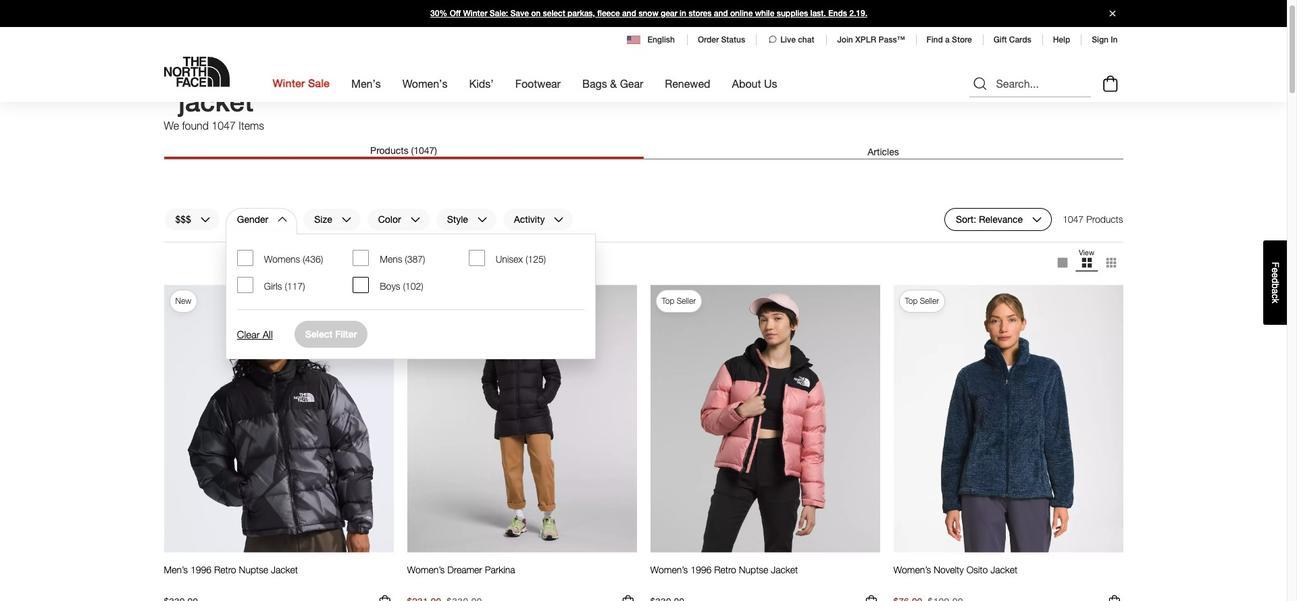 Task type: describe. For each thing, give the bounding box(es) containing it.
close image
[[1104, 10, 1122, 17]]

style
[[447, 213, 468, 225]]

view cart image
[[1100, 73, 1122, 94]]

about
[[732, 77, 761, 90]]

women's link
[[403, 65, 448, 102]]

women's dreamer parkina image
[[407, 285, 637, 553]]

men's 1996 retro nuptse jacket link
[[164, 564, 298, 588]]

articles button
[[644, 145, 1124, 159]]

men's link
[[351, 65, 381, 102]]

we
[[164, 120, 179, 132]]

0 horizontal spatial a
[[946, 35, 950, 45]]

2 e from the top
[[1271, 273, 1281, 278]]

&
[[610, 77, 617, 90]]

cards
[[1010, 35, 1032, 45]]

boys (102)
[[380, 281, 423, 292]]

clear all button
[[237, 326, 273, 343]]

c
[[1271, 294, 1281, 299]]

stores
[[689, 9, 712, 18]]

footwear link
[[515, 65, 561, 102]]

store
[[952, 35, 972, 45]]

style button
[[436, 208, 497, 231]]

last.
[[811, 9, 826, 18]]

sign in button
[[1092, 35, 1118, 45]]

view list box
[[1051, 248, 1124, 278]]

boys (102) element
[[380, 281, 423, 293]]

find a store link
[[927, 35, 972, 45]]

women's for women's novelty osito jacket
[[894, 564, 931, 575]]

1047 inside jacket we found 1047 items
[[212, 120, 236, 132]]

womens (436) element
[[264, 254, 323, 266]]

fleece
[[598, 9, 620, 18]]

color button
[[367, 208, 430, 231]]

live
[[781, 35, 796, 45]]

chat
[[798, 35, 815, 45]]

girls
[[264, 281, 282, 292]]

jacket for men's 1996 retro nuptse jacket
[[271, 564, 298, 575]]

mens (387)
[[380, 254, 425, 265]]

parkina
[[485, 564, 515, 575]]

2.19.
[[850, 9, 868, 18]]

sale
[[308, 77, 330, 90]]

about us link
[[732, 65, 778, 102]]

items
[[239, 120, 264, 132]]

boys
[[380, 281, 401, 292]]

mens
[[380, 254, 402, 265]]

products inside '1047 products' status
[[1087, 214, 1124, 225]]

novelty
[[934, 564, 964, 575]]

gear
[[620, 77, 644, 90]]

clear
[[237, 328, 260, 341]]

order status link
[[698, 35, 746, 45]]

kids'
[[469, 77, 494, 90]]

save
[[511, 9, 529, 18]]

found
[[182, 120, 209, 132]]

osito
[[967, 564, 988, 575]]

the north face home page image
[[164, 57, 229, 87]]

clear all
[[237, 328, 273, 341]]

seller for 1996
[[677, 296, 696, 306]]

gender
[[237, 213, 269, 225]]

select
[[305, 329, 333, 340]]

while
[[755, 9, 775, 18]]

products (1047)
[[370, 145, 437, 156]]

products (1047) button
[[164, 145, 644, 159]]

us
[[764, 77, 778, 90]]

all
[[263, 328, 273, 341]]

jacket for women's 1996 retro nuptse jacket
[[771, 564, 798, 575]]

nuptse for women's 1996 retro nuptse jacket
[[739, 564, 769, 575]]

(1047)
[[411, 145, 437, 156]]

d
[[1271, 278, 1281, 283]]

girls (117) element
[[264, 281, 305, 293]]

winter sale
[[273, 77, 330, 90]]

footwear
[[515, 77, 561, 90]]

search all image
[[972, 75, 988, 92]]

sort: relevance
[[956, 213, 1023, 225]]

english
[[648, 35, 675, 45]]

women's novelty osito jacket
[[894, 564, 1018, 575]]

women's 1996 retro nuptse jacket
[[651, 564, 798, 575]]

sort: relevance button
[[945, 208, 1052, 231]]

articles
[[868, 146, 899, 157]]

sort:
[[956, 213, 977, 225]]

off
[[450, 9, 461, 18]]

join xplr pass™
[[838, 35, 905, 45]]

(125)
[[526, 254, 546, 265]]



Task type: vqa. For each thing, say whether or not it's contained in the screenshot.
About Us link
yes



Task type: locate. For each thing, give the bounding box(es) containing it.
e up b
[[1271, 273, 1281, 278]]

0 horizontal spatial top
[[662, 296, 675, 306]]

gender button
[[226, 208, 298, 231]]

ends
[[829, 9, 848, 18]]

30% off winter sale: save on select parkas, fleece and snow gear in stores and online while supplies last. ends 2.19. link
[[0, 0, 1288, 27]]

gift cards
[[994, 35, 1032, 45]]

1 top from the left
[[662, 296, 675, 306]]

1047 products status
[[1063, 208, 1124, 231]]

e up d
[[1271, 268, 1281, 273]]

men's 1996 retro nuptse jacket image
[[164, 285, 394, 553]]

status
[[722, 35, 746, 45]]

0 horizontal spatial 1047
[[212, 120, 236, 132]]

1 vertical spatial a
[[1271, 289, 1281, 294]]

seller
[[677, 296, 696, 306], [920, 296, 939, 306]]

bags & gear link
[[583, 65, 644, 102]]

1047 up view
[[1063, 214, 1084, 225]]

k
[[1271, 299, 1281, 303]]

jacket we found 1047 items
[[164, 86, 264, 132]]

sign in
[[1092, 35, 1118, 45]]

men's 1996 retro nuptse jacket
[[164, 564, 298, 575]]

2 top from the left
[[905, 296, 918, 306]]

2 retro from the left
[[714, 564, 737, 575]]

2 jacket from the left
[[771, 564, 798, 575]]

0 vertical spatial a
[[946, 35, 950, 45]]

2 top seller from the left
[[905, 296, 939, 306]]

tab list containing products (1047)
[[164, 145, 1124, 160]]

on
[[531, 9, 541, 18]]

jacket
[[271, 564, 298, 575], [771, 564, 798, 575], [991, 564, 1018, 575]]

top for women's novelty osito jacket
[[905, 296, 918, 306]]

online
[[731, 9, 753, 18]]

unisex (125) element
[[496, 254, 546, 266]]

womens
[[264, 254, 300, 265]]

retro inside men's 1996 retro nuptse jacket link
[[214, 564, 236, 575]]

1 retro from the left
[[214, 564, 236, 575]]

0 vertical spatial 1047
[[212, 120, 236, 132]]

unisex
[[496, 254, 523, 265]]

1 horizontal spatial nuptse
[[739, 564, 769, 575]]

winter inside winter sale link
[[273, 77, 305, 90]]

1047 products
[[1063, 214, 1124, 225]]

retro for men's
[[214, 564, 236, 575]]

join
[[838, 35, 853, 45]]

1996 for men's
[[191, 564, 212, 575]]

1 horizontal spatial and
[[714, 9, 728, 18]]

0 horizontal spatial 1996
[[191, 564, 212, 575]]

and left online
[[714, 9, 728, 18]]

gift
[[994, 35, 1007, 45]]

winter inside 30% off winter sale: save on select parkas, fleece and snow gear in stores and online while supplies last. ends 2.19. link
[[463, 9, 488, 18]]

1047 down jacket
[[212, 120, 236, 132]]

men's
[[164, 564, 188, 575]]

0 horizontal spatial winter
[[273, 77, 305, 90]]

products left '(1047)'
[[370, 145, 409, 156]]

0 vertical spatial products
[[370, 145, 409, 156]]

activity button
[[503, 208, 574, 231]]

1 nuptse from the left
[[239, 564, 268, 575]]

1996 for women's
[[691, 564, 712, 575]]

1047 inside '1047 products' status
[[1063, 214, 1084, 225]]

1 horizontal spatial 1996
[[691, 564, 712, 575]]

1 horizontal spatial winter
[[463, 9, 488, 18]]

top
[[662, 296, 675, 306], [905, 296, 918, 306]]

1 women's from the left
[[407, 564, 445, 575]]

sign
[[1092, 35, 1109, 45]]

in
[[1111, 35, 1118, 45]]

winter right off
[[463, 9, 488, 18]]

top seller for 1996
[[662, 296, 696, 306]]

gift cards link
[[994, 35, 1032, 45]]

1047
[[212, 120, 236, 132], [1063, 214, 1084, 225]]

products up view
[[1087, 214, 1124, 225]]

women's for women's dreamer parkina
[[407, 564, 445, 575]]

new
[[175, 296, 191, 306]]

find
[[927, 35, 943, 45]]

1 horizontal spatial a
[[1271, 289, 1281, 294]]

tab list
[[164, 145, 1124, 160]]

top for women's 1996 retro nuptse jacket
[[662, 296, 675, 306]]

order
[[698, 35, 719, 45]]

winter
[[463, 9, 488, 18], [273, 77, 305, 90]]

0 horizontal spatial seller
[[677, 296, 696, 306]]

order status
[[698, 35, 746, 45]]

1 vertical spatial 1047
[[1063, 214, 1084, 225]]

seller for novelty
[[920, 296, 939, 306]]

bags & gear
[[583, 77, 644, 90]]

1 horizontal spatial top seller
[[905, 296, 939, 306]]

f e e d b a c k
[[1271, 262, 1281, 303]]

3 women's from the left
[[894, 564, 931, 575]]

0 horizontal spatial products
[[370, 145, 409, 156]]

women's for women's 1996 retro nuptse jacket
[[651, 564, 688, 575]]

2 horizontal spatial jacket
[[991, 564, 1018, 575]]

women's 1996 retro nuptse jacket image
[[651, 285, 880, 553]]

select filter
[[305, 329, 357, 340]]

2 and from the left
[[714, 9, 728, 18]]

Search search field
[[970, 70, 1091, 97]]

1 horizontal spatial top
[[905, 296, 918, 306]]

and
[[622, 9, 637, 18], [714, 9, 728, 18]]

2 women's from the left
[[651, 564, 688, 575]]

products
[[370, 145, 409, 156], [1087, 214, 1124, 225]]

size button
[[303, 208, 361, 231]]

activity
[[514, 213, 545, 225]]

e
[[1271, 268, 1281, 273], [1271, 273, 1281, 278]]

0 horizontal spatial retro
[[214, 564, 236, 575]]

a right 'find'
[[946, 35, 950, 45]]

filter
[[335, 329, 357, 340]]

mens (387) element
[[380, 254, 425, 266]]

women's
[[407, 564, 445, 575], [651, 564, 688, 575], [894, 564, 931, 575]]

men's
[[351, 77, 381, 90]]

pass™
[[879, 35, 905, 45]]

(102)
[[403, 281, 423, 292]]

women's
[[403, 77, 448, 90]]

1 horizontal spatial 1047
[[1063, 214, 1084, 225]]

30%
[[431, 9, 448, 18]]

f
[[1271, 262, 1281, 268]]

a inside button
[[1271, 289, 1281, 294]]

1 and from the left
[[622, 9, 637, 18]]

0 horizontal spatial women's
[[407, 564, 445, 575]]

f e e d b a c k button
[[1264, 240, 1288, 325]]

kids' link
[[469, 65, 494, 102]]

1 jacket from the left
[[271, 564, 298, 575]]

help link
[[1053, 35, 1071, 45]]

women's novelty osito jacket image
[[894, 285, 1124, 553]]

$$$ button
[[164, 208, 220, 231]]

$$$
[[175, 213, 191, 225]]

about us
[[732, 77, 778, 90]]

dreamer
[[448, 564, 482, 575]]

in
[[680, 9, 687, 18]]

(436)
[[303, 254, 323, 265]]

2 1996 from the left
[[691, 564, 712, 575]]

and left snow
[[622, 9, 637, 18]]

1 horizontal spatial retro
[[714, 564, 737, 575]]

girls (117)
[[264, 281, 305, 292]]

2 horizontal spatial women's
[[894, 564, 931, 575]]

view
[[1079, 248, 1095, 257]]

renewed
[[665, 77, 711, 90]]

1 e from the top
[[1271, 268, 1281, 273]]

gear
[[661, 9, 678, 18]]

womens (436)
[[264, 254, 323, 265]]

nuptse for men's 1996 retro nuptse jacket
[[239, 564, 268, 575]]

(117)
[[285, 281, 305, 292]]

0 horizontal spatial top seller
[[662, 296, 696, 306]]

1 horizontal spatial jacket
[[771, 564, 798, 575]]

select
[[543, 9, 565, 18]]

1 seller from the left
[[677, 296, 696, 306]]

retro for women's
[[714, 564, 737, 575]]

women's dreamer parkina link
[[407, 564, 515, 588]]

snow
[[639, 9, 659, 18]]

0 vertical spatial winter
[[463, 9, 488, 18]]

relevance
[[979, 213, 1023, 225]]

products inside products (1047) button
[[370, 145, 409, 156]]

top seller for novelty
[[905, 296, 939, 306]]

a up k
[[1271, 289, 1281, 294]]

1 horizontal spatial products
[[1087, 214, 1124, 225]]

1 horizontal spatial seller
[[920, 296, 939, 306]]

renewed link
[[665, 65, 711, 102]]

3 jacket from the left
[[991, 564, 1018, 575]]

women's 1996 retro nuptse jacket link
[[651, 564, 798, 588]]

live chat
[[781, 35, 815, 45]]

select filter button
[[294, 321, 368, 348]]

color
[[378, 213, 401, 225]]

1 horizontal spatial women's
[[651, 564, 688, 575]]

1 vertical spatial winter
[[273, 77, 305, 90]]

0 horizontal spatial jacket
[[271, 564, 298, 575]]

2 seller from the left
[[920, 296, 939, 306]]

retro inside women's 1996 retro nuptse jacket link
[[714, 564, 737, 575]]

nuptse
[[239, 564, 268, 575], [739, 564, 769, 575]]

1 vertical spatial products
[[1087, 214, 1124, 225]]

30% off winter sale: save on select parkas, fleece and snow gear in stores and online while supplies last. ends 2.19.
[[431, 9, 868, 18]]

2 nuptse from the left
[[739, 564, 769, 575]]

find a store
[[927, 35, 972, 45]]

1 1996 from the left
[[191, 564, 212, 575]]

1 top seller from the left
[[662, 296, 696, 306]]

winter left sale
[[273, 77, 305, 90]]

0 horizontal spatial and
[[622, 9, 637, 18]]

0 horizontal spatial nuptse
[[239, 564, 268, 575]]



